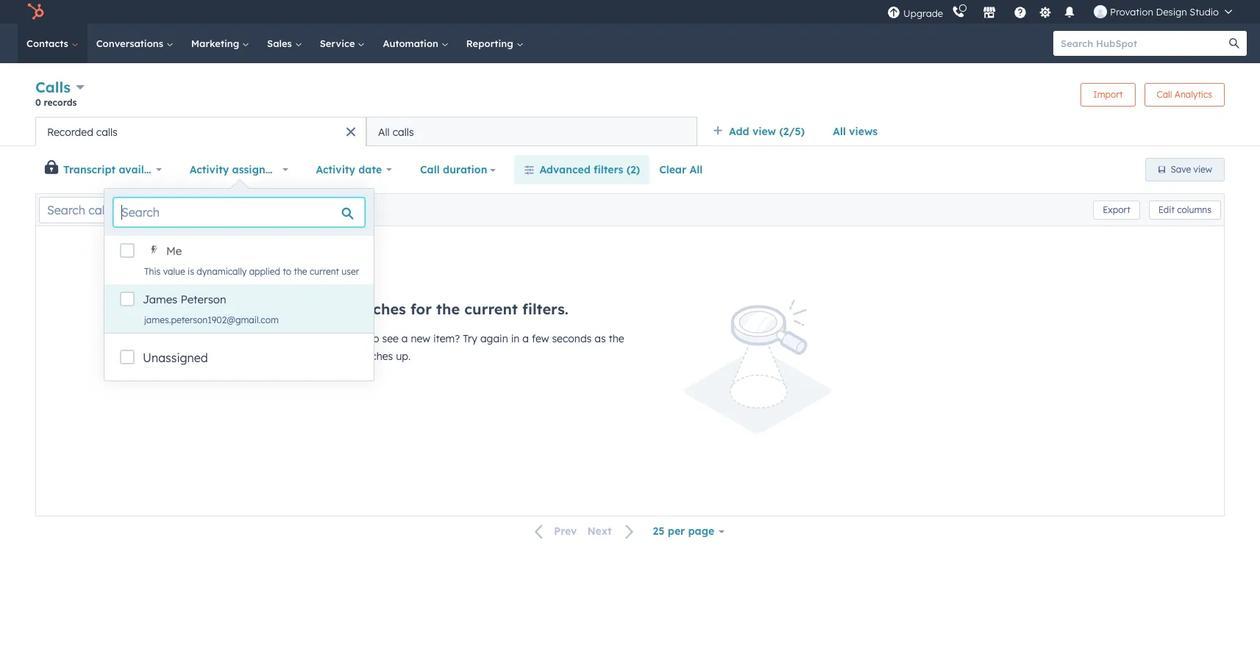 Task type: locate. For each thing, give the bounding box(es) containing it.
1 horizontal spatial the
[[436, 300, 460, 319]]

2 horizontal spatial the
[[609, 333, 624, 346]]

james.peterson1902@gmail.com
[[144, 315, 279, 326]]

0 horizontal spatial call
[[420, 163, 440, 177]]

view for add
[[753, 125, 776, 138]]

activity inside dropdown button
[[190, 163, 229, 177]]

0 vertical spatial current
[[310, 266, 339, 277]]

all
[[833, 125, 846, 138], [378, 125, 390, 139], [690, 163, 703, 177]]

activity down recorded calls 'button'
[[190, 163, 229, 177]]

1 vertical spatial the
[[436, 300, 460, 319]]

marketing link
[[182, 24, 258, 63]]

user
[[342, 266, 359, 277]]

the inside the expecting to see a new item? try again in a few seconds as the system catches up.
[[609, 333, 624, 346]]

1 horizontal spatial activity
[[316, 163, 355, 177]]

0 horizontal spatial activity
[[190, 163, 229, 177]]

1 calls from the left
[[96, 125, 118, 139]]

1 horizontal spatial call
[[1157, 89, 1172, 100]]

clear
[[659, 163, 686, 177]]

settings image
[[1038, 6, 1052, 19]]

0 horizontal spatial current
[[310, 266, 339, 277]]

export button
[[1093, 200, 1140, 220]]

2 activity from the left
[[316, 163, 355, 177]]

2 vertical spatial to
[[369, 333, 379, 346]]

0 horizontal spatial view
[[753, 125, 776, 138]]

view
[[753, 125, 776, 138], [1194, 164, 1212, 175]]

edit columns button
[[1149, 200, 1221, 220]]

this
[[144, 266, 161, 277]]

calls banner
[[35, 77, 1225, 117]]

list box
[[104, 236, 374, 333]]

provation design studio
[[1110, 6, 1219, 18]]

view right add
[[753, 125, 776, 138]]

all left views at right top
[[833, 125, 846, 138]]

james peterson image
[[1094, 5, 1107, 18]]

export
[[1103, 204, 1130, 215]]

prev
[[554, 526, 577, 539]]

25 per page
[[653, 525, 714, 539]]

0 vertical spatial to
[[281, 163, 292, 177]]

0 records
[[35, 97, 77, 108]]

calls
[[35, 78, 71, 96]]

provation design studio button
[[1085, 0, 1241, 24]]

help button
[[1008, 0, 1033, 24]]

Search HubSpot search field
[[1053, 31, 1234, 56]]

to right assigned
[[281, 163, 292, 177]]

the
[[294, 266, 307, 277], [436, 300, 460, 319], [609, 333, 624, 346]]

no
[[318, 300, 339, 319]]

next button
[[582, 523, 643, 542]]

activity left date
[[316, 163, 355, 177]]

all views link
[[823, 117, 887, 146]]

calls up activity date popup button on the left top of the page
[[393, 125, 414, 139]]

2 calls from the left
[[393, 125, 414, 139]]

transcript
[[63, 163, 116, 177]]

provation
[[1110, 6, 1153, 18]]

search image
[[1229, 38, 1240, 49]]

reporting
[[466, 38, 516, 49]]

settings link
[[1036, 4, 1054, 19]]

1 horizontal spatial all
[[690, 163, 703, 177]]

the right 'as'
[[609, 333, 624, 346]]

save view
[[1171, 164, 1212, 175]]

view inside button
[[1194, 164, 1212, 175]]

call analytics
[[1157, 89, 1212, 100]]

design
[[1156, 6, 1187, 18]]

2 horizontal spatial all
[[833, 125, 846, 138]]

recorded
[[47, 125, 93, 139]]

see
[[382, 333, 399, 346]]

value
[[163, 266, 185, 277]]

add view (2/5)
[[729, 125, 805, 138]]

0 vertical spatial view
[[753, 125, 776, 138]]

call left duration
[[420, 163, 440, 177]]

reporting link
[[457, 24, 532, 63]]

1 horizontal spatial calls
[[393, 125, 414, 139]]

0 vertical spatial the
[[294, 266, 307, 277]]

all up date
[[378, 125, 390, 139]]

add
[[729, 125, 749, 138]]

add view (2/5) button
[[703, 117, 823, 146]]

calls inside 'button'
[[96, 125, 118, 139]]

call
[[1157, 89, 1172, 100], [420, 163, 440, 177]]

0 horizontal spatial calls
[[96, 125, 118, 139]]

next
[[587, 526, 612, 539]]

new
[[411, 333, 430, 346]]

recorded calls button
[[35, 117, 366, 146]]

to inside the expecting to see a new item? try again in a few seconds as the system catches up.
[[369, 333, 379, 346]]

current up the again
[[464, 300, 518, 319]]

1 vertical spatial to
[[283, 266, 291, 277]]

the inside 'list box'
[[294, 266, 307, 277]]

view inside popup button
[[753, 125, 776, 138]]

list box containing me
[[104, 236, 374, 333]]

contacts link
[[18, 24, 87, 63]]

sales link
[[258, 24, 311, 63]]

upgrade image
[[887, 6, 901, 19]]

view right save
[[1194, 164, 1212, 175]]

calls right recorded
[[96, 125, 118, 139]]

all right clear
[[690, 163, 703, 177]]

activity assigned to
[[190, 163, 292, 177]]

0 horizontal spatial all
[[378, 125, 390, 139]]

call duration
[[420, 163, 487, 177]]

call inside call duration button
[[420, 163, 440, 177]]

1 horizontal spatial a
[[523, 333, 529, 346]]

current
[[310, 266, 339, 277], [464, 300, 518, 319]]

analytics
[[1175, 89, 1212, 100]]

0 vertical spatial call
[[1157, 89, 1172, 100]]

0 horizontal spatial the
[[294, 266, 307, 277]]

menu
[[886, 0, 1243, 24]]

search button
[[1222, 31, 1247, 56]]

to right applied
[[283, 266, 291, 277]]

0 horizontal spatial a
[[402, 333, 408, 346]]

date
[[358, 163, 382, 177]]

applied
[[249, 266, 280, 277]]

calling icon image
[[952, 6, 965, 19]]

the right for
[[436, 300, 460, 319]]

current inside 'list box'
[[310, 266, 339, 277]]

activity inside popup button
[[316, 163, 355, 177]]

the right applied
[[294, 266, 307, 277]]

views
[[849, 125, 878, 138]]

call left analytics
[[1157, 89, 1172, 100]]

all for all calls
[[378, 125, 390, 139]]

activity assigned to button
[[180, 155, 298, 185]]

a right in
[[523, 333, 529, 346]]

activity
[[190, 163, 229, 177], [316, 163, 355, 177]]

1 activity from the left
[[190, 163, 229, 177]]

peterson
[[181, 293, 226, 307]]

edit columns
[[1158, 204, 1212, 215]]

1 horizontal spatial view
[[1194, 164, 1212, 175]]

again
[[480, 333, 508, 346]]

a
[[402, 333, 408, 346], [523, 333, 529, 346]]

call inside "calls" banner
[[1157, 89, 1172, 100]]

service
[[320, 38, 358, 49]]

dynamically
[[197, 266, 247, 277]]

to left see
[[369, 333, 379, 346]]

expecting
[[318, 333, 366, 346]]

advanced filters (2) button
[[515, 155, 650, 185]]

all calls
[[378, 125, 414, 139]]

1 vertical spatial call
[[420, 163, 440, 177]]

try
[[463, 333, 477, 346]]

1 horizontal spatial current
[[464, 300, 518, 319]]

for
[[411, 300, 432, 319]]

a right see
[[402, 333, 408, 346]]

2 vertical spatial the
[[609, 333, 624, 346]]

calls for all calls
[[393, 125, 414, 139]]

current left user
[[310, 266, 339, 277]]

expecting to see a new item? try again in a few seconds as the system catches up.
[[318, 333, 624, 363]]

item?
[[433, 333, 460, 346]]

recorded calls
[[47, 125, 118, 139]]

calls inside button
[[393, 125, 414, 139]]

1 vertical spatial view
[[1194, 164, 1212, 175]]

import
[[1093, 89, 1123, 100]]



Task type: vqa. For each thing, say whether or not it's contained in the screenshot.
current to the left
yes



Task type: describe. For each thing, give the bounding box(es) containing it.
no matches for the current filters.
[[318, 300, 568, 319]]

1 a from the left
[[402, 333, 408, 346]]

as
[[595, 333, 606, 346]]

marketplaces button
[[974, 0, 1005, 24]]

automation
[[383, 38, 441, 49]]

sales
[[267, 38, 295, 49]]

conversations
[[96, 38, 166, 49]]

call for call duration
[[420, 163, 440, 177]]

contacts
[[26, 38, 71, 49]]

notifications button
[[1057, 0, 1082, 24]]

clear all
[[659, 163, 703, 177]]

unassigned
[[143, 351, 208, 366]]

up.
[[396, 350, 411, 363]]

filters
[[594, 163, 623, 177]]

to inside 'list box'
[[283, 266, 291, 277]]

all calls button
[[366, 117, 697, 146]]

marketing
[[191, 38, 242, 49]]

advanced
[[540, 163, 591, 177]]

notifications image
[[1063, 7, 1076, 20]]

all for all views
[[833, 125, 846, 138]]

assigned
[[232, 163, 278, 177]]

james
[[143, 293, 178, 307]]

few
[[532, 333, 549, 346]]

calls for recorded calls
[[96, 125, 118, 139]]

transcript available
[[63, 163, 166, 177]]

import button
[[1081, 83, 1136, 106]]

2 a from the left
[[523, 333, 529, 346]]

help image
[[1014, 7, 1027, 20]]

is
[[188, 266, 194, 277]]

1 vertical spatial current
[[464, 300, 518, 319]]

records
[[44, 97, 77, 108]]

studio
[[1190, 6, 1219, 18]]

activity date button
[[306, 155, 402, 185]]

conversations link
[[87, 24, 182, 63]]

advanced filters (2)
[[540, 163, 640, 177]]

hubspot link
[[18, 3, 55, 21]]

transcript available button
[[60, 155, 171, 185]]

25 per page button
[[643, 517, 734, 547]]

in
[[511, 333, 520, 346]]

call for call analytics
[[1157, 89, 1172, 100]]

clear all button
[[650, 155, 712, 185]]

automation link
[[374, 24, 457, 63]]

(2)
[[627, 163, 640, 177]]

upgrade
[[903, 7, 943, 19]]

menu containing provation design studio
[[886, 0, 1243, 24]]

calling icon button
[[946, 2, 971, 21]]

call duration button
[[410, 155, 506, 185]]

save view button
[[1145, 158, 1225, 182]]

edit
[[1158, 204, 1175, 215]]

activity date
[[316, 163, 382, 177]]

duration
[[443, 163, 487, 177]]

Search search field
[[113, 198, 365, 227]]

save
[[1171, 164, 1191, 175]]

filters.
[[522, 300, 568, 319]]

catches
[[355, 350, 393, 363]]

call analytics link
[[1144, 83, 1225, 106]]

25
[[653, 525, 665, 539]]

0
[[35, 97, 41, 108]]

marketplaces image
[[983, 7, 996, 20]]

columns
[[1177, 204, 1212, 215]]

seconds
[[552, 333, 592, 346]]

this value is dynamically applied to the current user
[[144, 266, 359, 277]]

to inside dropdown button
[[281, 163, 292, 177]]

prev button
[[526, 523, 582, 542]]

activity for activity date
[[316, 163, 355, 177]]

view for save
[[1194, 164, 1212, 175]]

system
[[318, 350, 353, 363]]

calls button
[[35, 77, 84, 98]]

Search call name or notes search field
[[39, 197, 218, 223]]

page
[[688, 525, 714, 539]]

activity for activity assigned to
[[190, 163, 229, 177]]

pagination navigation
[[526, 522, 643, 542]]

me
[[166, 244, 182, 258]]

matches
[[344, 300, 406, 319]]

(2/5)
[[779, 125, 805, 138]]

per
[[668, 525, 685, 539]]

hubspot image
[[26, 3, 44, 21]]



